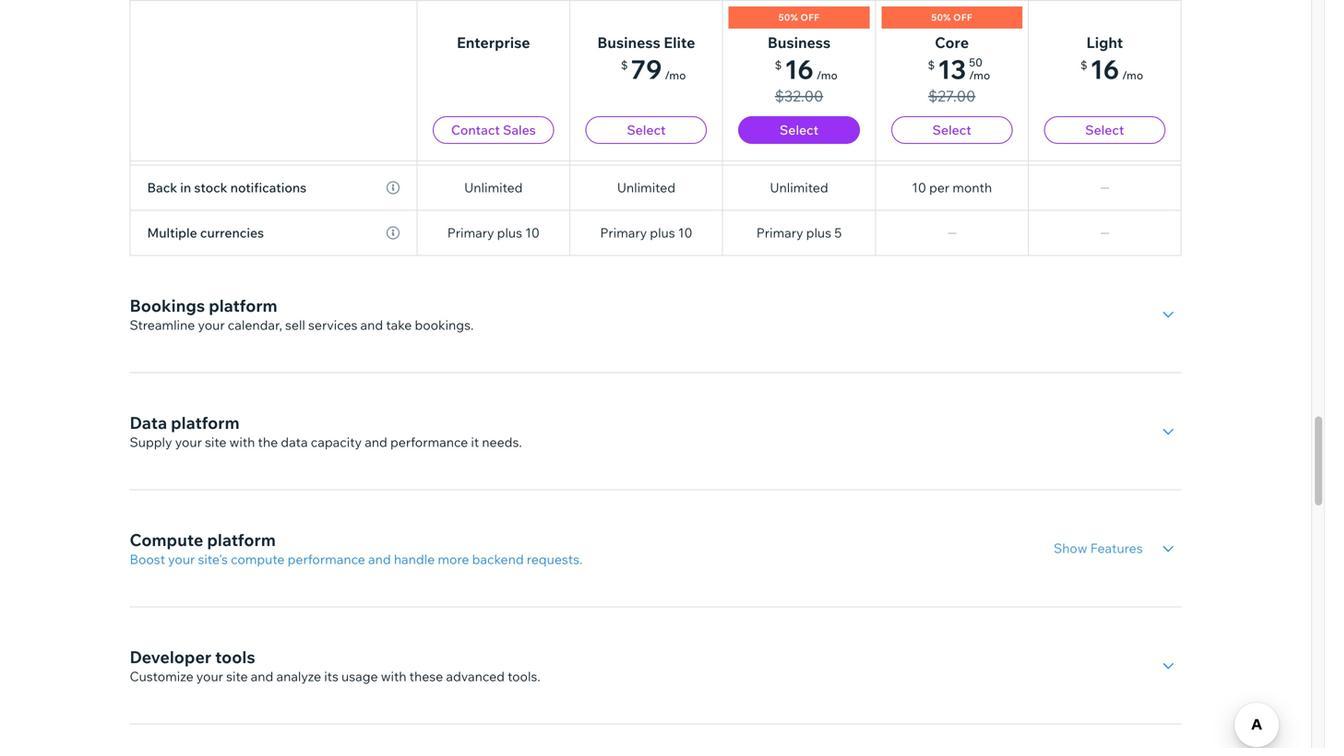 Task type: locate. For each thing, give the bounding box(es) containing it.
50% off up 250 products
[[779, 12, 820, 23]]

1 horizontal spatial 50% off
[[931, 12, 973, 23]]

1 vertical spatial with
[[381, 669, 407, 685]]

1 50% off from the left
[[779, 12, 820, 23]]

show features
[[1054, 540, 1143, 556]]

site
[[205, 434, 227, 450], [226, 669, 248, 685]]

select button down 1,000 reviews
[[738, 116, 860, 144]]

/mo
[[665, 68, 686, 82], [817, 68, 838, 82], [969, 68, 990, 82], [1122, 68, 1143, 82]]

and down tools
[[251, 669, 273, 685]]

3 /mo from the left
[[969, 68, 990, 82]]

business elite
[[597, 33, 695, 52]]

performance
[[390, 434, 468, 450], [288, 551, 365, 568]]

2 products from the left
[[934, 44, 988, 60]]

your right 'supply'
[[175, 434, 202, 450]]

platform
[[209, 295, 277, 316], [171, 413, 240, 433], [207, 530, 276, 550]]

supply
[[130, 434, 172, 450]]

handle
[[394, 551, 435, 568]]

0 horizontal spatial 50%
[[779, 12, 798, 23]]

off for 13
[[953, 12, 973, 23]]

select button down '$ 16 /mo'
[[1044, 116, 1166, 144]]

select down '$ 16 /mo'
[[1085, 122, 1124, 138]]

site's
[[198, 551, 228, 568]]

sales
[[503, 122, 536, 138]]

show
[[1054, 540, 1088, 556]]

platform for data platform
[[171, 413, 240, 433]]

50
[[969, 55, 983, 69]]

show features button
[[1054, 540, 1143, 557]]

/mo inside business $ 16 /mo $32.00
[[817, 68, 838, 82]]

capacity
[[311, 434, 362, 450]]

0 horizontal spatial primary
[[447, 225, 494, 241]]

250 products
[[759, 44, 839, 60]]

1 horizontal spatial products
[[934, 44, 988, 60]]

1 horizontal spatial business
[[768, 33, 831, 52]]

your inside compute platform boost your site's compute performance and handle more backend requests.
[[168, 551, 195, 568]]

developer
[[130, 647, 211, 668]]

4 $ from the left
[[1081, 58, 1088, 72]]

1 horizontal spatial 16
[[1090, 53, 1119, 85]]

business up 79
[[597, 33, 660, 52]]

business for business elite
[[597, 33, 660, 52]]

0 horizontal spatial with
[[229, 434, 255, 450]]

your for data
[[175, 434, 202, 450]]

contact sales
[[451, 122, 536, 138]]

1 products from the left
[[785, 44, 839, 60]]

1 horizontal spatial 50%
[[931, 12, 951, 23]]

your inside developer tools customize your site and analyze its usage with these advanced tools.
[[196, 669, 223, 685]]

business for business $ 16 /mo $32.00
[[768, 33, 831, 52]]

stock
[[194, 179, 228, 196]]

business inside business $ 16 /mo $32.00
[[768, 33, 831, 52]]

0 horizontal spatial advanced
[[463, 134, 524, 150]]

primary plus 10
[[447, 225, 540, 241], [600, 225, 693, 241]]

1 vertical spatial performance
[[288, 551, 365, 568]]

2 select from the left
[[780, 122, 819, 138]]

0 vertical spatial platform
[[209, 295, 277, 316]]

$ left 13
[[928, 58, 935, 72]]

1 off from the left
[[801, 12, 820, 23]]

site down tools
[[226, 669, 248, 685]]

0 horizontal spatial off
[[801, 12, 820, 23]]

site inside data platform supply your site with the data capacity and performance it needs.
[[205, 434, 227, 450]]

25
[[916, 44, 931, 60]]

1 horizontal spatial plus
[[650, 225, 675, 241]]

1 horizontal spatial with
[[381, 669, 407, 685]]

select button down $27.00
[[891, 116, 1013, 144]]

$ 16 /mo
[[1081, 53, 1143, 85]]

analyze
[[276, 669, 321, 685]]

50% up 250 products
[[779, 12, 798, 23]]

2 50% off from the left
[[931, 12, 973, 23]]

1 horizontal spatial off
[[953, 12, 973, 23]]

off up 250 products
[[801, 12, 820, 23]]

boost
[[130, 551, 165, 568]]

your down compute in the bottom left of the page
[[168, 551, 195, 568]]

1 vertical spatial platform
[[171, 413, 240, 433]]

/mo right 13
[[969, 68, 990, 82]]

0 horizontal spatial products
[[785, 44, 839, 60]]

platform inside data platform supply your site with the data capacity and performance it needs.
[[171, 413, 240, 433]]

compute platform boost your site's compute performance and handle more backend requests.
[[130, 530, 583, 568]]

/mo inside the core $ 13 50 /mo $27.00
[[969, 68, 990, 82]]

50% off
[[779, 12, 820, 23], [931, 12, 973, 23]]

site left "the" at the bottom left of page
[[205, 434, 227, 450]]

compute
[[231, 551, 285, 568]]

50% for 13
[[931, 12, 951, 23]]

16
[[785, 53, 814, 85], [1090, 53, 1119, 85]]

and left take
[[360, 317, 383, 333]]

1,000
[[758, 89, 792, 105]]

contact
[[451, 122, 500, 138]]

1 16 from the left
[[785, 53, 814, 85]]

reviews
[[795, 89, 841, 105]]

with
[[229, 434, 255, 450], [381, 669, 407, 685]]

2 horizontal spatial advanced
[[769, 134, 829, 150]]

select
[[627, 122, 666, 138], [780, 122, 819, 138], [933, 122, 971, 138], [1085, 122, 1124, 138]]

select button
[[586, 116, 707, 144], [738, 116, 860, 144], [891, 116, 1013, 144], [1044, 116, 1166, 144]]

1 50% from the left
[[779, 12, 798, 23]]

50% up core
[[931, 12, 951, 23]]

16 up $32.00
[[785, 53, 814, 85]]

50% for 16
[[779, 12, 798, 23]]

in
[[180, 179, 191, 196]]

unlimited
[[464, 44, 523, 60], [617, 44, 676, 60], [464, 179, 523, 196], [617, 179, 676, 196], [770, 179, 828, 196]]

2 vertical spatial platform
[[207, 530, 276, 550]]

with left "the" at the bottom left of page
[[229, 434, 255, 450]]

1 horizontal spatial primary plus 10
[[600, 225, 693, 241]]

business up $32.00
[[768, 33, 831, 52]]

basic
[[936, 134, 968, 150]]

and
[[360, 317, 383, 333], [365, 434, 387, 450], [368, 551, 391, 568], [251, 669, 273, 685]]

and right "capacity"
[[365, 434, 387, 450]]

0 horizontal spatial performance
[[288, 551, 365, 568]]

50% off up core
[[931, 12, 973, 23]]

and inside developer tools customize your site and analyze its usage with these advanced tools.
[[251, 669, 273, 685]]

/mo down light
[[1122, 68, 1143, 82]]

it
[[471, 434, 479, 450]]

1 advanced from the left
[[463, 134, 524, 150]]

0 vertical spatial with
[[229, 434, 255, 450]]

and inside compute platform boost your site's compute performance and handle more backend requests.
[[368, 551, 391, 568]]

performance right compute
[[288, 551, 365, 568]]

1 business from the left
[[597, 33, 660, 52]]

50% off for 13
[[931, 12, 973, 23]]

2 advanced from the left
[[616, 134, 677, 150]]

platform inside compute platform boost your site's compute performance and handle more backend requests.
[[207, 530, 276, 550]]

1 select from the left
[[627, 122, 666, 138]]

select down 1,000 reviews
[[780, 122, 819, 138]]

1 plus from the left
[[497, 225, 522, 241]]

$ inside '$ 16 /mo'
[[1081, 58, 1088, 72]]

2 $ from the left
[[775, 58, 782, 72]]

select down 79
[[627, 122, 666, 138]]

select down $27.00
[[933, 122, 971, 138]]

3 select button from the left
[[891, 116, 1013, 144]]

2 horizontal spatial plus
[[806, 225, 832, 241]]

platform inside bookings platform streamline your calendar, sell services and take bookings.
[[209, 295, 277, 316]]

16 down light
[[1090, 53, 1119, 85]]

$ left 79
[[621, 58, 628, 72]]

$27.00
[[928, 87, 976, 105]]

/mo right 79
[[665, 68, 686, 82]]

off up core
[[953, 12, 973, 23]]

$ up 1,000
[[775, 58, 782, 72]]

2 off from the left
[[953, 12, 973, 23]]

$ down light
[[1081, 58, 1088, 72]]

select for 1st select 'button' from the right
[[1085, 122, 1124, 138]]

the
[[258, 434, 278, 450]]

0 horizontal spatial 16
[[785, 53, 814, 85]]

advanced
[[463, 134, 524, 150], [616, 134, 677, 150], [769, 134, 829, 150]]

/mo up reviews
[[817, 68, 838, 82]]

notifications
[[230, 179, 307, 196]]

2 business from the left
[[768, 33, 831, 52]]

multiple
[[147, 225, 197, 241]]

your inside data platform supply your site with the data capacity and performance it needs.
[[175, 434, 202, 450]]

13
[[938, 53, 966, 85]]

1 /mo from the left
[[665, 68, 686, 82]]

2 horizontal spatial primary
[[757, 225, 803, 241]]

2 50% from the left
[[931, 12, 951, 23]]

4 select from the left
[[1085, 122, 1124, 138]]

these
[[409, 669, 443, 685]]

2 horizontal spatial 10
[[912, 179, 926, 196]]

$
[[621, 58, 628, 72], [775, 58, 782, 72], [928, 58, 935, 72], [1081, 58, 1088, 72]]

platform right data
[[171, 413, 240, 433]]

platform up compute
[[207, 530, 276, 550]]

0 horizontal spatial business
[[597, 33, 660, 52]]

0 horizontal spatial primary plus 10
[[447, 225, 540, 241]]

0 vertical spatial performance
[[390, 434, 468, 450]]

platform up calendar,
[[209, 295, 277, 316]]

primary plus 5
[[757, 225, 842, 241]]

50%
[[779, 12, 798, 23], [931, 12, 951, 23]]

off
[[801, 12, 820, 23], [953, 12, 973, 23]]

4 /mo from the left
[[1122, 68, 1143, 82]]

with left these
[[381, 669, 407, 685]]

$ inside business $ 16 /mo $32.00
[[775, 58, 782, 72]]

1 $ from the left
[[621, 58, 628, 72]]

site for platform
[[205, 434, 227, 450]]

1 horizontal spatial advanced
[[616, 134, 677, 150]]

your for compute
[[168, 551, 195, 568]]

your
[[198, 317, 225, 333], [175, 434, 202, 450], [168, 551, 195, 568], [196, 669, 223, 685]]

data
[[281, 434, 308, 450]]

your left calendar,
[[198, 317, 225, 333]]

0 horizontal spatial 50% off
[[779, 12, 820, 23]]

tools
[[215, 647, 255, 668]]

business
[[597, 33, 660, 52], [768, 33, 831, 52]]

platform for compute platform
[[207, 530, 276, 550]]

performance left it at the bottom left of the page
[[390, 434, 468, 450]]

1 horizontal spatial performance
[[390, 434, 468, 450]]

5
[[834, 225, 842, 241]]

1 horizontal spatial primary
[[600, 225, 647, 241]]

products
[[785, 44, 839, 60], [934, 44, 988, 60]]

1 vertical spatial site
[[226, 669, 248, 685]]

features
[[1090, 540, 1143, 556]]

plus
[[497, 225, 522, 241], [650, 225, 675, 241], [806, 225, 832, 241]]

elite
[[664, 33, 695, 52]]

2 /mo from the left
[[817, 68, 838, 82]]

0 vertical spatial site
[[205, 434, 227, 450]]

services
[[308, 317, 358, 333]]

3 $ from the left
[[928, 58, 935, 72]]

your for bookings
[[198, 317, 225, 333]]

your down tools
[[196, 669, 223, 685]]

3 select from the left
[[933, 122, 971, 138]]

$ inside the core $ 13 50 /mo $27.00
[[928, 58, 935, 72]]

multiple currencies
[[147, 225, 264, 241]]

and left handle
[[368, 551, 391, 568]]

contact sales button
[[433, 116, 554, 144]]

primary
[[447, 225, 494, 241], [600, 225, 647, 241], [757, 225, 803, 241]]

site inside developer tools customize your site and analyze its usage with these advanced tools.
[[226, 669, 248, 685]]

your inside bookings platform streamline your calendar, sell services and take bookings.
[[198, 317, 225, 333]]

select button down 79
[[586, 116, 707, 144]]

0 horizontal spatial plus
[[497, 225, 522, 241]]

10
[[912, 179, 926, 196], [525, 225, 540, 241], [678, 225, 693, 241]]



Task type: describe. For each thing, give the bounding box(es) containing it.
4 select button from the left
[[1044, 116, 1166, 144]]

3 plus from the left
[[806, 225, 832, 241]]

250
[[759, 44, 782, 60]]

its
[[324, 669, 339, 685]]

sell
[[285, 317, 305, 333]]

1 primary plus 10 from the left
[[447, 225, 540, 241]]

and inside bookings platform streamline your calendar, sell services and take bookings.
[[360, 317, 383, 333]]

business $ 16 /mo $32.00
[[768, 33, 838, 105]]

streamline
[[130, 317, 195, 333]]

3 advanced from the left
[[769, 134, 829, 150]]

developer tools customize your site and analyze its usage with these advanced tools.
[[130, 647, 540, 685]]

per
[[929, 179, 950, 196]]

currencies
[[200, 225, 264, 241]]

your for developer
[[196, 669, 223, 685]]

site for tools
[[226, 669, 248, 685]]

month
[[953, 179, 992, 196]]

needs.
[[482, 434, 522, 450]]

25 products
[[916, 44, 988, 60]]

calendar,
[[228, 317, 282, 333]]

data platform supply your site with the data capacity and performance it needs.
[[130, 413, 522, 450]]

1 primary from the left
[[447, 225, 494, 241]]

0 horizontal spatial 10
[[525, 225, 540, 241]]

off for 16
[[801, 12, 820, 23]]

$32.00
[[775, 87, 823, 105]]

select for 1st select 'button'
[[627, 122, 666, 138]]

back in stock notifications
[[147, 179, 307, 196]]

performance inside data platform supply your site with the data capacity and performance it needs.
[[390, 434, 468, 450]]

select for 2nd select 'button' from the right
[[933, 122, 971, 138]]

$ inside $ 79 /mo
[[621, 58, 628, 72]]

select for second select 'button' from the left
[[780, 122, 819, 138]]

products for 25 products
[[934, 44, 988, 60]]

usage
[[341, 669, 378, 685]]

and inside data platform supply your site with the data capacity and performance it needs.
[[365, 434, 387, 450]]

79
[[631, 53, 662, 85]]

advanced
[[446, 669, 505, 685]]

data
[[130, 413, 167, 433]]

1 horizontal spatial 10
[[678, 225, 693, 241]]

more
[[438, 551, 469, 568]]

backend
[[472, 551, 524, 568]]

bookings.
[[415, 317, 474, 333]]

2 primary from the left
[[600, 225, 647, 241]]

2 16 from the left
[[1090, 53, 1119, 85]]

tools.
[[508, 669, 540, 685]]

3 primary from the left
[[757, 225, 803, 241]]

performance inside compute platform boost your site's compute performance and handle more backend requests.
[[288, 551, 365, 568]]

with inside developer tools customize your site and analyze its usage with these advanced tools.
[[381, 669, 407, 685]]

2 plus from the left
[[650, 225, 675, 241]]

core $ 13 50 /mo $27.00
[[928, 33, 990, 105]]

products for 250 products
[[785, 44, 839, 60]]

requests.
[[527, 551, 583, 568]]

compute
[[130, 530, 203, 550]]

bookings platform streamline your calendar, sell services and take bookings.
[[130, 295, 474, 333]]

2 primary plus 10 from the left
[[600, 225, 693, 241]]

take
[[386, 317, 412, 333]]

2 select button from the left
[[738, 116, 860, 144]]

10 per month
[[912, 179, 992, 196]]

1,000 reviews
[[758, 89, 841, 105]]

bookings
[[130, 295, 205, 316]]

$ 79 /mo
[[621, 53, 686, 85]]

back
[[147, 179, 177, 196]]

/mo inside $ 79 /mo
[[665, 68, 686, 82]]

50% off for 16
[[779, 12, 820, 23]]

core
[[935, 33, 969, 52]]

enterprise
[[457, 33, 530, 52]]

with inside data platform supply your site with the data capacity and performance it needs.
[[229, 434, 255, 450]]

1 select button from the left
[[586, 116, 707, 144]]

platform for bookings platform
[[209, 295, 277, 316]]

/mo inside '$ 16 /mo'
[[1122, 68, 1143, 82]]

customize
[[130, 669, 193, 685]]

16 inside business $ 16 /mo $32.00
[[785, 53, 814, 85]]

light
[[1087, 33, 1123, 52]]



Task type: vqa. For each thing, say whether or not it's contained in the screenshot.


